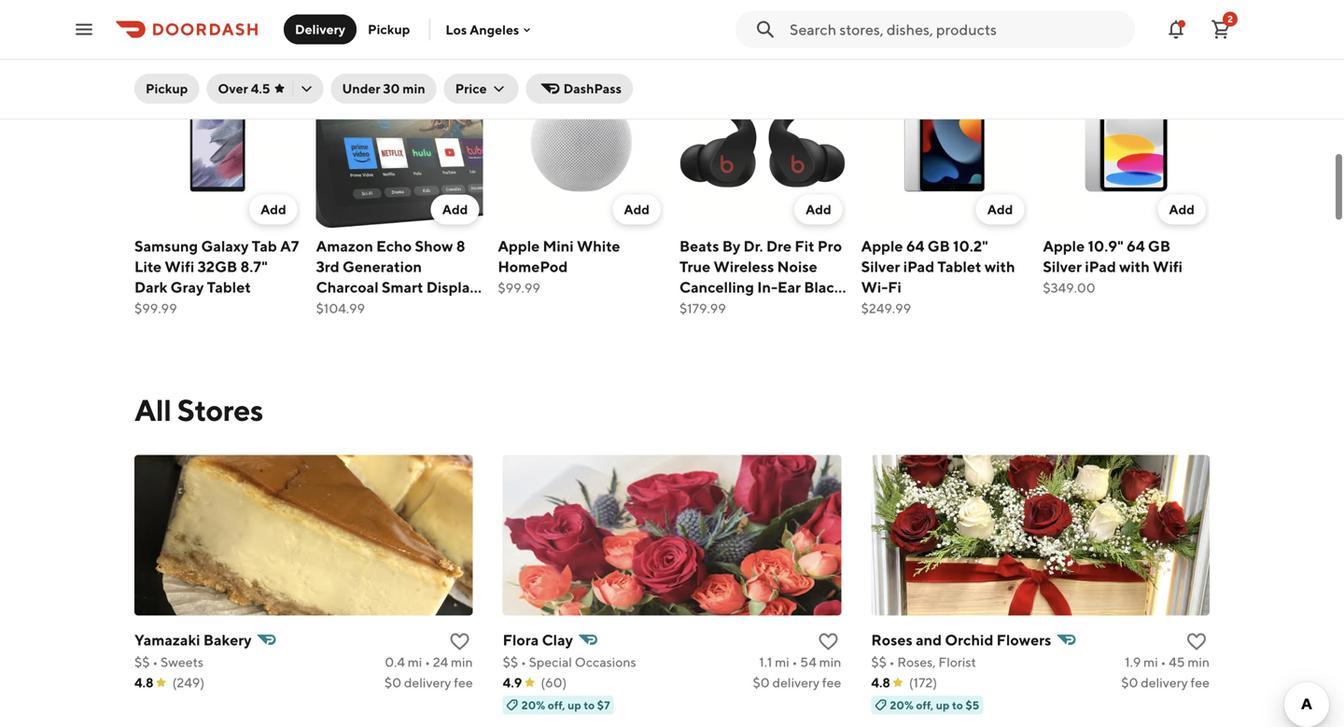 Task type: locate. For each thing, give the bounding box(es) containing it.
2 to from the left
[[952, 699, 963, 712]]

apple 10.9" 64 gb silver ipad with wifi image
[[1043, 61, 1210, 228]]

mi right the 1.9
[[1144, 655, 1158, 670]]

with down charcoal
[[316, 299, 347, 316]]

1 horizontal spatial delivery
[[773, 675, 820, 691]]

$7
[[597, 699, 610, 712]]

1 to from the left
[[584, 699, 595, 712]]

next button of carousel image
[[1186, 11, 1204, 30]]

delivery button
[[284, 14, 357, 44]]

earbuds
[[680, 299, 737, 316]]

0 horizontal spatial tablet
[[207, 278, 251, 296]]

4.8 down the $$ • sweets
[[134, 675, 154, 691]]

tablet down 10.2"
[[938, 257, 982, 275]]

0 horizontal spatial $99.99
[[134, 300, 177, 316]]

yamazaki
[[134, 631, 200, 649]]

$​0 down 0.4
[[385, 675, 402, 691]]

0 horizontal spatial with
[[316, 299, 347, 316]]

• left the 45
[[1161, 655, 1166, 670]]

0 horizontal spatial ipad
[[903, 257, 935, 275]]

clay
[[542, 631, 573, 649]]

1 horizontal spatial click to add this store to your saved list image
[[1186, 631, 1208, 653]]

apple 64 gb 10.2" silver ipad tablet with wi-fi $249.99
[[861, 237, 1015, 316]]

ipad inside 'apple 64 gb 10.2" silver ipad tablet with wi-fi $249.99'
[[903, 257, 935, 275]]

1 vertical spatial tablet
[[207, 278, 251, 296]]

samsung
[[134, 237, 198, 255]]

min for flora clay
[[819, 655, 841, 670]]

3 mi from the left
[[1144, 655, 1158, 670]]

$179.99
[[680, 300, 726, 316]]

Store search: begin typing to search for stores available on DoorDash text field
[[790, 19, 1124, 40]]

4.8
[[134, 675, 154, 691], [871, 675, 891, 691]]

$​0 delivery fee down 0.4 mi • 24 min
[[385, 675, 473, 691]]

fee
[[454, 675, 473, 691], [822, 675, 841, 691], [1191, 675, 1210, 691]]

$​0 delivery fee for flora clay
[[753, 675, 841, 691]]

0 horizontal spatial silver
[[861, 257, 900, 275]]

2 mi from the left
[[775, 655, 790, 670]]

gb right 10.9"
[[1148, 237, 1171, 255]]

gray
[[170, 278, 204, 296]]

and
[[916, 631, 942, 649]]

0 horizontal spatial click to add this store to your saved list image
[[449, 631, 471, 653]]

florist
[[939, 655, 976, 670]]

$99.99 down the 'dark'
[[134, 300, 177, 316]]

cancelling
[[680, 278, 754, 296]]

1 vertical spatial pickup
[[146, 81, 188, 96]]

tablet
[[938, 257, 982, 275], [207, 278, 251, 296]]

add button
[[249, 194, 297, 224], [249, 194, 297, 224], [431, 194, 479, 224], [431, 194, 479, 224], [613, 194, 661, 224], [613, 194, 661, 224], [795, 194, 843, 224], [795, 194, 843, 224], [976, 194, 1024, 224], [976, 194, 1024, 224], [1158, 194, 1206, 224], [1158, 194, 1206, 224]]

2 gb from the left
[[1148, 237, 1171, 255]]

4.8 left (172)
[[871, 675, 891, 691]]

wifi inside "samsung galaxy tab a7 lite wifi 32gb 8.7" dark gray tablet $99.99"
[[165, 257, 194, 275]]

min down click to add this store to your saved list icon
[[819, 655, 841, 670]]

3 $​0 delivery fee from the left
[[1121, 675, 1210, 691]]

with inside apple 10.9" 64 gb silver ipad with wifi $349.00
[[1119, 257, 1150, 275]]

1 20% from the left
[[522, 699, 545, 712]]

2 delivery from the left
[[773, 675, 820, 691]]

min right the 24
[[451, 655, 473, 670]]

• down flora on the left bottom of the page
[[521, 655, 526, 670]]

1 horizontal spatial apple
[[861, 237, 903, 255]]

2 button
[[1202, 11, 1240, 48]]

all
[[134, 393, 171, 428]]

$​0 down 1.1
[[753, 675, 770, 691]]

los
[[446, 22, 467, 37]]

beats
[[680, 237, 719, 255]]

6 add from the left
[[1169, 201, 1195, 217]]

pickup left over
[[146, 81, 188, 96]]

2 horizontal spatial $​0 delivery fee
[[1121, 675, 1210, 691]]

2 horizontal spatial $$
[[871, 655, 887, 670]]

1 horizontal spatial up
[[936, 699, 950, 712]]

to left $7
[[584, 699, 595, 712]]

alexa
[[350, 299, 389, 316]]

$104.99
[[316, 300, 365, 316]]

0 horizontal spatial $​0
[[385, 675, 402, 691]]

min
[[360, 26, 385, 44], [403, 81, 425, 96], [451, 655, 473, 670], [819, 655, 841, 670], [1188, 655, 1210, 670]]

click to add this store to your saved list image up '1.9 mi • 45 min'
[[1186, 631, 1208, 653]]

ipad
[[903, 257, 935, 275], [1085, 257, 1116, 275]]

1 add from the left
[[261, 201, 286, 217]]

pro
[[818, 237, 842, 255]]

2 horizontal spatial fee
[[1191, 675, 1210, 691]]

0 horizontal spatial 4.8
[[134, 675, 154, 691]]

$99.99
[[498, 280, 540, 295], [134, 300, 177, 316]]

1 $​0 from the left
[[385, 675, 402, 691]]

0 vertical spatial $99.99
[[498, 280, 540, 295]]

fee down '1.9 mi • 45 min'
[[1191, 675, 1210, 691]]

mi right 1.1
[[775, 655, 790, 670]]

1 horizontal spatial $​0 delivery fee
[[753, 675, 841, 691]]

up
[[568, 699, 581, 712], [936, 699, 950, 712]]

0 horizontal spatial $​0 delivery fee
[[385, 675, 473, 691]]

0 horizontal spatial mi
[[408, 655, 422, 670]]

flowers
[[997, 631, 1052, 649]]

0 horizontal spatial up
[[568, 699, 581, 712]]

off, down (60)
[[548, 699, 565, 712]]

1 horizontal spatial fee
[[822, 675, 841, 691]]

under
[[342, 81, 380, 96]]

to left $5
[[952, 699, 963, 712]]

special
[[529, 655, 572, 670]]

0 horizontal spatial $$
[[134, 655, 150, 670]]

20% off, up to $5
[[890, 699, 980, 712]]

(172)
[[909, 675, 937, 691]]

2 $​0 from the left
[[753, 675, 770, 691]]

over 4.5 button
[[207, 74, 323, 104]]

amazon echo show 8 3rd generation charcoal smart display with alexa
[[316, 237, 478, 316]]

up left $5
[[936, 699, 950, 712]]

2 ipad from the left
[[1085, 257, 1116, 275]]

delivery for yamazaki bakery
[[404, 675, 451, 691]]

dark
[[134, 278, 167, 296]]

1 horizontal spatial wifi
[[1153, 257, 1183, 275]]

1 silver from the left
[[861, 257, 900, 275]]

1 horizontal spatial $​0
[[753, 675, 770, 691]]

1 horizontal spatial $99.99
[[498, 280, 540, 295]]

wifi
[[165, 257, 194, 275], [1153, 257, 1183, 275]]

0 horizontal spatial apple
[[498, 237, 540, 255]]

64 inside 'apple 64 gb 10.2" silver ipad tablet with wi-fi $249.99'
[[906, 237, 925, 255]]

0 vertical spatial tablet
[[938, 257, 982, 275]]

pickup right 44
[[368, 21, 410, 37]]

1 gb from the left
[[928, 237, 950, 255]]

2 apple from the left
[[861, 237, 903, 255]]

$​0
[[385, 675, 402, 691], [753, 675, 770, 691], [1121, 675, 1138, 691]]

2 horizontal spatial $​0
[[1121, 675, 1138, 691]]

min right the 45
[[1188, 655, 1210, 670]]

lite
[[134, 257, 162, 275]]

3 $​0 from the left
[[1121, 675, 1138, 691]]

20% down (172)
[[890, 699, 914, 712]]

apple up wi- in the top of the page
[[861, 237, 903, 255]]

1 horizontal spatial with
[[985, 257, 1015, 275]]

apple up homepod
[[498, 237, 540, 255]]

silver up wi- in the top of the page
[[861, 257, 900, 275]]

delivery down 0.4 mi • 24 min
[[404, 675, 451, 691]]

$99.99 down homepod
[[498, 280, 540, 295]]

2 up from the left
[[936, 699, 950, 712]]

$$ down the yamazaki
[[134, 655, 150, 670]]

fee for flora clay
[[822, 675, 841, 691]]

wi-
[[861, 278, 888, 296]]

silver
[[861, 257, 900, 275], [1043, 257, 1082, 275]]

silver up $349.00
[[1043, 257, 1082, 275]]

3 add from the left
[[624, 201, 650, 217]]

1 vertical spatial $99.99
[[134, 300, 177, 316]]

4.5
[[251, 81, 270, 96]]

apple left 10.9"
[[1043, 237, 1085, 255]]

1 horizontal spatial $$
[[503, 655, 518, 670]]

2 silver from the left
[[1043, 257, 1082, 275]]

0 horizontal spatial to
[[584, 699, 595, 712]]

1 horizontal spatial 20%
[[890, 699, 914, 712]]

pickup button right 44
[[357, 14, 421, 44]]

fee for roses and orchid flowers
[[1191, 675, 1210, 691]]

• left 54
[[792, 655, 798, 670]]

2 20% from the left
[[890, 699, 914, 712]]

2 64 from the left
[[1127, 237, 1145, 255]]

1 horizontal spatial off,
[[916, 699, 934, 712]]

click to add this store to your saved list image
[[449, 631, 471, 653], [1186, 631, 1208, 653]]

apple for apple 64 gb 10.2" silver ipad tablet with wi-fi
[[861, 237, 903, 255]]

1 horizontal spatial silver
[[1043, 257, 1082, 275]]

fee for yamazaki bakery
[[454, 675, 473, 691]]

2 off, from the left
[[916, 699, 934, 712]]

(60)
[[541, 675, 567, 691]]

delivery for roses and orchid flowers
[[1141, 675, 1188, 691]]

off,
[[548, 699, 565, 712], [916, 699, 934, 712]]

0 horizontal spatial fee
[[454, 675, 473, 691]]

$​0 delivery fee down 1.1 mi • 54 min
[[753, 675, 841, 691]]

1.9
[[1125, 655, 1141, 670]]

display
[[426, 278, 478, 296]]

1 delivery from the left
[[404, 675, 451, 691]]

3 delivery from the left
[[1141, 675, 1188, 691]]

ipad inside apple 10.9" 64 gb silver ipad with wifi $349.00
[[1085, 257, 1116, 275]]

2 4.8 from the left
[[871, 675, 891, 691]]

delivery
[[404, 675, 451, 691], [773, 675, 820, 691], [1141, 675, 1188, 691]]

1 $​0 delivery fee from the left
[[385, 675, 473, 691]]

2 click to add this store to your saved list image from the left
[[1186, 631, 1208, 653]]

mi right 0.4
[[408, 655, 422, 670]]

to
[[584, 699, 595, 712], [952, 699, 963, 712]]

tablet inside "samsung galaxy tab a7 lite wifi 32gb 8.7" dark gray tablet $99.99"
[[207, 278, 251, 296]]

pickup button left over
[[134, 74, 199, 104]]

mi
[[408, 655, 422, 670], [775, 655, 790, 670], [1144, 655, 1158, 670]]

0 horizontal spatial off,
[[548, 699, 565, 712]]

10.9"
[[1088, 237, 1124, 255]]

64
[[906, 237, 925, 255], [1127, 237, 1145, 255]]

1 vertical spatial pickup button
[[134, 74, 199, 104]]

5 add from the left
[[987, 201, 1013, 217]]

open menu image
[[73, 18, 95, 41]]

off, for and
[[916, 699, 934, 712]]

1 mi from the left
[[408, 655, 422, 670]]

galaxy
[[201, 237, 249, 255]]

64 right 10.9"
[[1127, 237, 1145, 255]]

to for and
[[952, 699, 963, 712]]

4.8 for roses and orchid flowers
[[871, 675, 891, 691]]

dashpass button
[[526, 74, 633, 104]]

1 64 from the left
[[906, 237, 925, 255]]

20% down (60)
[[522, 699, 545, 712]]

apple inside apple mini white homepod $99.99
[[498, 237, 540, 255]]

0 vertical spatial pickup button
[[357, 14, 421, 44]]

$​0 delivery fee down '1.9 mi • 45 min'
[[1121, 675, 1210, 691]]

2 horizontal spatial with
[[1119, 257, 1150, 275]]

3 fee from the left
[[1191, 675, 1210, 691]]

ipad down 10.9"
[[1085, 257, 1116, 275]]

32gb
[[198, 257, 237, 275]]

1 horizontal spatial to
[[952, 699, 963, 712]]

1 fee from the left
[[454, 675, 473, 691]]

delivery down 1.1 mi • 54 min
[[773, 675, 820, 691]]

0 horizontal spatial 64
[[906, 237, 925, 255]]

silver inside 'apple 64 gb 10.2" silver ipad tablet with wi-fi $249.99'
[[861, 257, 900, 275]]

ipad up $249.99
[[903, 257, 935, 275]]

click to add this store to your saved list image up 0.4 mi • 24 min
[[449, 631, 471, 653]]

0 horizontal spatial delivery
[[404, 675, 451, 691]]

with down 10.2"
[[985, 257, 1015, 275]]

fee down 0.4 mi • 24 min
[[454, 675, 473, 691]]

1 horizontal spatial 64
[[1127, 237, 1145, 255]]

a7
[[280, 237, 299, 255]]

1 apple from the left
[[498, 237, 540, 255]]

fee down 1.1 mi • 54 min
[[822, 675, 841, 691]]

0 horizontal spatial wifi
[[165, 257, 194, 275]]

ipad for 64
[[903, 257, 935, 275]]

0 horizontal spatial pickup
[[146, 81, 188, 96]]

$$ for flora
[[503, 655, 518, 670]]

apple inside apple 10.9" 64 gb silver ipad with wifi $349.00
[[1043, 237, 1085, 255]]

1 horizontal spatial ipad
[[1085, 257, 1116, 275]]

3 $$ from the left
[[871, 655, 887, 670]]

apple inside 'apple 64 gb 10.2" silver ipad tablet with wi-fi $249.99'
[[861, 237, 903, 255]]

min right 30
[[403, 81, 425, 96]]

4 add from the left
[[806, 201, 831, 217]]

2 $​0 delivery fee from the left
[[753, 675, 841, 691]]

with down 10.9"
[[1119, 257, 1150, 275]]

2 horizontal spatial delivery
[[1141, 675, 1188, 691]]

1 off, from the left
[[548, 699, 565, 712]]

over 4.5
[[218, 81, 270, 96]]

0 horizontal spatial 20%
[[522, 699, 545, 712]]

$99.99 inside "samsung galaxy tab a7 lite wifi 32gb 8.7" dark gray tablet $99.99"
[[134, 300, 177, 316]]

1 items, open order cart image
[[1210, 18, 1232, 41]]

up left $7
[[568, 699, 581, 712]]

2 fee from the left
[[822, 675, 841, 691]]

gb inside 'apple 64 gb 10.2" silver ipad tablet with wi-fi $249.99'
[[928, 237, 950, 255]]

add for samsung galaxy tab a7 lite wifi 32gb 8.7" dark gray tablet
[[261, 201, 286, 217]]

up for and
[[936, 699, 950, 712]]

$$ up 4.9
[[503, 655, 518, 670]]

off, down (172)
[[916, 699, 934, 712]]

(249)
[[172, 675, 205, 691]]

0.4
[[385, 655, 405, 670]]

gb left 10.2"
[[928, 237, 950, 255]]

$​0 down the 1.9
[[1121, 675, 1138, 691]]

1 4.8 from the left
[[134, 675, 154, 691]]

tablet inside 'apple 64 gb 10.2" silver ipad tablet with wi-fi $249.99'
[[938, 257, 982, 275]]

1 horizontal spatial tablet
[[938, 257, 982, 275]]

3 apple from the left
[[1043, 237, 1085, 255]]

1 horizontal spatial 4.8
[[871, 675, 891, 691]]

mi for flora clay
[[775, 655, 790, 670]]

1 horizontal spatial mi
[[775, 655, 790, 670]]

2 add from the left
[[442, 201, 468, 217]]

buy
[[274, 26, 301, 44]]

2 horizontal spatial apple
[[1043, 237, 1085, 255]]

occasions
[[575, 655, 636, 670]]

black
[[804, 278, 843, 296]]

ipad for 10.9"
[[1085, 257, 1116, 275]]

pickup button
[[357, 14, 421, 44], [134, 74, 199, 104]]

64 left 10.2"
[[906, 237, 925, 255]]

$$ down roses
[[871, 655, 887, 670]]

2 wifi from the left
[[1153, 257, 1183, 275]]

1 wifi from the left
[[165, 257, 194, 275]]

silver inside apple 10.9" 64 gb silver ipad with wifi $349.00
[[1043, 257, 1082, 275]]

1 click to add this store to your saved list image from the left
[[449, 631, 471, 653]]

tablet down 32gb
[[207, 278, 251, 296]]

true
[[680, 257, 711, 275]]

$$
[[134, 655, 150, 670], [503, 655, 518, 670], [871, 655, 887, 670]]

min for roses and orchid flowers
[[1188, 655, 1210, 670]]

0 horizontal spatial pickup button
[[134, 74, 199, 104]]

2 $$ from the left
[[503, 655, 518, 670]]

1 horizontal spatial pickup
[[368, 21, 410, 37]]

1 ipad from the left
[[903, 257, 935, 275]]

off, for clay
[[548, 699, 565, 712]]

add for amazon echo show 8 3rd generation charcoal smart display with alexa
[[442, 201, 468, 217]]

min for yamazaki bakery
[[451, 655, 473, 670]]

$​0 delivery fee
[[385, 675, 473, 691], [753, 675, 841, 691], [1121, 675, 1210, 691]]

0 vertical spatial pickup
[[368, 21, 410, 37]]

0 horizontal spatial gb
[[928, 237, 950, 255]]

1 up from the left
[[568, 699, 581, 712]]

1 $$ from the left
[[134, 655, 150, 670]]

• left the 24
[[425, 655, 430, 670]]

2 horizontal spatial mi
[[1144, 655, 1158, 670]]

• left 44
[[329, 26, 335, 44]]

1 horizontal spatial gb
[[1148, 237, 1171, 255]]

los angeles
[[446, 22, 519, 37]]

54
[[800, 655, 817, 670]]

delivery down '1.9 mi • 45 min'
[[1141, 675, 1188, 691]]



Task type: vqa. For each thing, say whether or not it's contained in the screenshot.
1600 Pennsylvania Avenue NW
no



Task type: describe. For each thing, give the bounding box(es) containing it.
best
[[240, 26, 271, 44]]

under 30 min
[[342, 81, 425, 96]]

pickup for the pickup button to the left
[[146, 81, 188, 96]]

3rd
[[316, 257, 340, 275]]

apple mini white homepod image
[[498, 61, 665, 228]]

roses
[[871, 631, 913, 649]]

click to add this store to your saved list image
[[817, 631, 840, 653]]

8
[[456, 237, 465, 255]]

45
[[1169, 655, 1185, 670]]

mi for roses and orchid flowers
[[1144, 655, 1158, 670]]

wifi inside apple 10.9" 64 gb silver ipad with wifi $349.00
[[1153, 257, 1183, 275]]

apple 10.9" 64 gb silver ipad with wifi $349.00
[[1043, 237, 1183, 295]]

pickup for right the pickup button
[[368, 21, 410, 37]]

beats by dr. dre fit pro true wireless noise cancelling in-ear black earbuds image
[[680, 61, 846, 228]]

from best buy
[[202, 26, 301, 44]]

price button
[[444, 74, 519, 104]]

silver for $349.00
[[1043, 257, 1082, 275]]

• 44 min
[[329, 26, 385, 44]]

20% for roses
[[890, 699, 914, 712]]

over
[[218, 81, 248, 96]]

$349.00
[[1043, 280, 1096, 295]]

1.9 mi • 45 min
[[1125, 655, 1210, 670]]

notification bell image
[[1165, 18, 1187, 41]]

$​0 for roses and orchid flowers
[[1121, 675, 1138, 691]]

bakery
[[203, 631, 252, 649]]

20% for flora
[[522, 699, 545, 712]]

under 30 min button
[[331, 74, 437, 104]]

stores
[[177, 393, 263, 428]]

10.2"
[[953, 237, 988, 255]]

dre
[[766, 237, 792, 255]]

min right 44
[[360, 26, 385, 44]]

2
[[1228, 14, 1233, 24]]

1 horizontal spatial pickup button
[[357, 14, 421, 44]]

• down the yamazaki
[[152, 655, 158, 670]]

all stores
[[134, 393, 263, 428]]

show
[[415, 237, 453, 255]]

min inside button
[[403, 81, 425, 96]]

flora clay
[[503, 631, 573, 649]]

orchid
[[945, 631, 994, 649]]

silver for wi-
[[861, 257, 900, 275]]

$$ for roses
[[871, 655, 887, 670]]

0.4 mi • 24 min
[[385, 655, 473, 670]]

4.8 for yamazaki bakery
[[134, 675, 154, 691]]

apple mini white homepod $99.99
[[498, 237, 620, 295]]

ear
[[778, 278, 801, 296]]

fi
[[888, 278, 902, 296]]

amazon echo show 8 3rd generation charcoal smart display with alexa image
[[316, 61, 483, 228]]

$99.99 inside apple mini white homepod $99.99
[[498, 280, 540, 295]]

apple for apple mini white homepod
[[498, 237, 540, 255]]

dr.
[[744, 237, 763, 255]]

samsung galaxy tab a7 lite wifi 32gb 8.7" dark gray tablet image
[[134, 61, 301, 228]]

1.1
[[759, 655, 772, 670]]

64 inside apple 10.9" 64 gb silver ipad with wifi $349.00
[[1127, 237, 1145, 255]]

with inside 'apple 64 gb 10.2" silver ipad tablet with wi-fi $249.99'
[[985, 257, 1015, 275]]

wireless
[[714, 257, 774, 275]]

24
[[433, 655, 448, 670]]

delivery for flora clay
[[773, 675, 820, 691]]

44
[[338, 26, 357, 44]]

add for apple 64 gb 10.2" silver ipad tablet with wi-fi
[[987, 201, 1013, 217]]

add for apple mini white homepod
[[624, 201, 650, 217]]

tab
[[252, 237, 277, 255]]

angeles
[[470, 22, 519, 37]]

fit
[[795, 237, 815, 255]]

delivery
[[295, 21, 345, 37]]

mi for yamazaki bakery
[[408, 655, 422, 670]]

echo
[[376, 237, 412, 255]]

30
[[383, 81, 400, 96]]

sweets
[[161, 655, 204, 670]]

1.1 mi • 54 min
[[759, 655, 841, 670]]

$249.99
[[861, 300, 911, 316]]

add for beats by dr. dre fit pro true wireless noise cancelling in-ear black earbuds
[[806, 201, 831, 217]]

up for clay
[[568, 699, 581, 712]]

in-
[[757, 278, 778, 296]]

charcoal
[[316, 278, 379, 296]]

• down roses
[[889, 655, 895, 670]]

los angeles button
[[446, 22, 534, 37]]

gb inside apple 10.9" 64 gb silver ipad with wifi $349.00
[[1148, 237, 1171, 255]]

$​0 for flora clay
[[753, 675, 770, 691]]

$$ • sweets
[[134, 655, 204, 670]]

roses and orchid flowers
[[871, 631, 1052, 649]]

price
[[455, 81, 487, 96]]

4.9
[[503, 675, 522, 691]]

amazon
[[316, 237, 373, 255]]

smart
[[382, 278, 423, 296]]

noise
[[777, 257, 818, 275]]

click to add this store to your saved list image for yamazaki bakery
[[449, 631, 471, 653]]

beats by dr. dre fit pro true wireless noise cancelling in-ear black earbuds
[[680, 237, 843, 316]]

$​0 for yamazaki bakery
[[385, 675, 402, 691]]

by
[[722, 237, 741, 255]]

$​0 delivery fee for roses and orchid flowers
[[1121, 675, 1210, 691]]

$5
[[966, 699, 980, 712]]

white
[[577, 237, 620, 255]]

click to add this store to your saved list image for roses and orchid flowers
[[1186, 631, 1208, 653]]

apple 64 gb 10.2" silver ipad tablet with wi-fi image
[[861, 61, 1028, 228]]

20% off, up to $7
[[522, 699, 610, 712]]

roses,
[[897, 655, 936, 670]]

flora
[[503, 631, 539, 649]]

with inside amazon echo show 8 3rd generation charcoal smart display with alexa
[[316, 299, 347, 316]]

samsung galaxy tab a7 lite wifi 32gb 8.7" dark gray tablet $99.99
[[134, 237, 299, 316]]

add for apple 10.9" 64 gb silver ipad with wifi
[[1169, 201, 1195, 217]]

$​0 delivery fee for yamazaki bakery
[[385, 675, 473, 691]]

from
[[202, 26, 238, 44]]

mini
[[543, 237, 574, 255]]

yamazaki bakery
[[134, 631, 252, 649]]

$$ for yamazaki
[[134, 655, 150, 670]]

to for clay
[[584, 699, 595, 712]]

apple for apple 10.9" 64 gb silver ipad with wifi
[[1043, 237, 1085, 255]]



